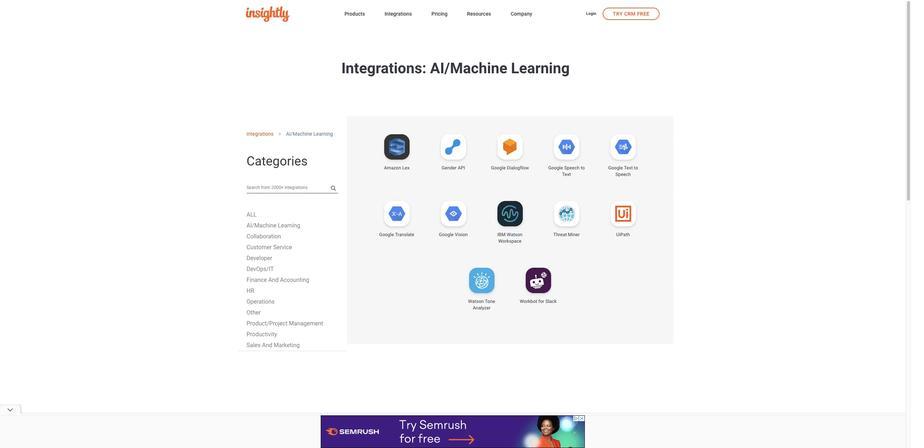 Task type: describe. For each thing, give the bounding box(es) containing it.
operations
[[247, 298, 275, 305]]

collaboration link
[[247, 233, 281, 240]]

login link
[[587, 11, 597, 17]]

integrations for leftmost integrations link
[[247, 131, 274, 137]]

pricing
[[432, 11, 448, 17]]

products
[[345, 11, 365, 17]]

productivity link
[[247, 331, 277, 338]]

try crm free link
[[603, 7, 660, 20]]

collaboration
[[247, 233, 281, 240]]

try crm free
[[613, 11, 650, 17]]

1 horizontal spatial integrations link
[[385, 9, 412, 19]]

other link
[[247, 309, 261, 316]]

hr
[[247, 287, 254, 294]]

resources link
[[467, 9, 491, 19]]

all
[[247, 211, 257, 218]]

sales and marketing link
[[247, 342, 300, 349]]

ibm watson workspace
[[498, 232, 523, 244]]

miner
[[568, 232, 580, 237]]

google for google speech to text
[[549, 165, 563, 171]]

for
[[539, 299, 545, 304]]

watson inside the watson tone analyzer
[[468, 299, 484, 304]]

crm
[[625, 11, 636, 17]]

threat
[[554, 232, 567, 237]]

watson inside the ibm watson workspace
[[507, 232, 523, 237]]

threat miner
[[554, 232, 580, 237]]

other
[[247, 309, 261, 316]]

sales
[[247, 342, 261, 349]]

management
[[289, 320, 323, 327]]

developer
[[247, 255, 272, 262]]

0 vertical spatial ai/machine learning
[[286, 131, 333, 137]]

company link
[[511, 9, 533, 19]]

google translate
[[379, 232, 415, 237]]

try
[[613, 11, 623, 17]]

try crm free button
[[603, 7, 660, 20]]

product/project management
[[247, 320, 323, 327]]

and for sales
[[262, 342, 272, 349]]

1 vertical spatial learning
[[314, 131, 333, 137]]

0 horizontal spatial learning
[[278, 222, 300, 229]]

text inside google text to speech
[[624, 165, 633, 171]]

service
[[273, 244, 292, 251]]

google for google vision
[[439, 232, 454, 237]]

1 horizontal spatial ai/machine
[[286, 131, 312, 137]]

0 horizontal spatial integrations link
[[247, 131, 274, 137]]

marketing
[[274, 342, 300, 349]]

to for google text to speech
[[634, 165, 639, 171]]

finance and accounting
[[247, 276, 310, 283]]

insightly logo image
[[246, 6, 290, 22]]

customer service
[[247, 244, 292, 251]]

amazon lex
[[384, 165, 410, 171]]

and for finance
[[268, 276, 279, 283]]

finance
[[247, 276, 267, 283]]

integrations for the right integrations link
[[385, 11, 412, 17]]

ai/machine learning link
[[247, 222, 300, 229]]

product/project management link
[[247, 320, 323, 327]]



Task type: vqa. For each thing, say whether or not it's contained in the screenshot.
'every'
no



Task type: locate. For each thing, give the bounding box(es) containing it.
0 vertical spatial and
[[268, 276, 279, 283]]

tone
[[485, 299, 496, 304]]

2 horizontal spatial ai/machine
[[430, 60, 508, 77]]

workbot
[[520, 299, 538, 304]]

google
[[491, 165, 506, 171], [549, 165, 563, 171], [609, 165, 623, 171], [379, 232, 394, 237], [439, 232, 454, 237]]

free
[[637, 11, 650, 17]]

sales and marketing
[[247, 342, 300, 349]]

1 horizontal spatial to
[[634, 165, 639, 171]]

1 vertical spatial text
[[562, 172, 571, 177]]

customer service link
[[247, 244, 292, 251]]

and down productivity
[[262, 342, 272, 349]]

products link
[[345, 9, 365, 19]]

product/project
[[247, 320, 288, 327]]

0 vertical spatial speech
[[564, 165, 580, 171]]

google for google translate
[[379, 232, 394, 237]]

ai/machine learning
[[286, 131, 333, 137], [247, 222, 300, 229]]

1 vertical spatial speech
[[616, 172, 631, 177]]

gender api
[[442, 165, 465, 171]]

and
[[268, 276, 279, 283], [262, 342, 272, 349]]

analyzer
[[473, 305, 491, 311]]

google text to speech
[[609, 165, 639, 177]]

ai/machine learning up collaboration link
[[247, 222, 300, 229]]

google for google dialogflow
[[491, 165, 506, 171]]

to for google speech to text
[[581, 165, 585, 171]]

watson
[[507, 232, 523, 237], [468, 299, 484, 304]]

integrations: ai/machine learning
[[342, 60, 570, 77]]

0 vertical spatial text
[[624, 165, 633, 171]]

text
[[624, 165, 633, 171], [562, 172, 571, 177]]

ibm
[[498, 232, 506, 237]]

to inside google speech to text
[[581, 165, 585, 171]]

2 to from the left
[[634, 165, 639, 171]]

watson up workspace
[[507, 232, 523, 237]]

slack
[[546, 299, 557, 304]]

ai/machine learning right >
[[286, 131, 333, 137]]

2 horizontal spatial learning
[[511, 60, 570, 77]]

ai/machine
[[430, 60, 508, 77], [286, 131, 312, 137], [247, 222, 277, 229]]

0 horizontal spatial speech
[[564, 165, 580, 171]]

operations link
[[247, 298, 275, 305]]

categories
[[247, 154, 308, 169]]

1 vertical spatial ai/machine learning
[[247, 222, 300, 229]]

1 horizontal spatial integrations
[[385, 11, 412, 17]]

>
[[279, 131, 281, 137]]

1 horizontal spatial speech
[[616, 172, 631, 177]]

1 vertical spatial integrations link
[[247, 131, 274, 137]]

to inside google text to speech
[[634, 165, 639, 171]]

google speech to text
[[549, 165, 585, 177]]

finance and accounting link
[[247, 276, 310, 283]]

watson tone analyzer
[[468, 299, 496, 311]]

workspace
[[499, 239, 522, 244]]

pricing link
[[432, 9, 448, 19]]

accounting
[[280, 276, 310, 283]]

google for google text to speech
[[609, 165, 623, 171]]

integrations
[[385, 11, 412, 17], [247, 131, 274, 137]]

1 to from the left
[[581, 165, 585, 171]]

google dialogflow
[[491, 165, 529, 171]]

0 vertical spatial integrations link
[[385, 9, 412, 19]]

lex
[[403, 165, 410, 171]]

devops/it link
[[247, 266, 274, 272]]

api
[[458, 165, 465, 171]]

all link
[[247, 211, 257, 218]]

1 horizontal spatial learning
[[314, 131, 333, 137]]

workbot for slack
[[520, 299, 557, 304]]

devops/it
[[247, 266, 274, 272]]

integrations:
[[342, 60, 427, 77]]

0 vertical spatial ai/machine
[[430, 60, 508, 77]]

0 horizontal spatial watson
[[468, 299, 484, 304]]

and right finance
[[268, 276, 279, 283]]

company
[[511, 11, 533, 17]]

0 horizontal spatial text
[[562, 172, 571, 177]]

insightly logo link
[[246, 6, 333, 22]]

uipath
[[617, 232, 630, 237]]

2 vertical spatial ai/machine
[[247, 222, 277, 229]]

productivity
[[247, 331, 277, 338]]

watson up analyzer
[[468, 299, 484, 304]]

0 vertical spatial learning
[[511, 60, 570, 77]]

resources
[[467, 11, 491, 17]]

hr link
[[247, 287, 254, 294]]

speech
[[564, 165, 580, 171], [616, 172, 631, 177]]

0 vertical spatial watson
[[507, 232, 523, 237]]

1 horizontal spatial watson
[[507, 232, 523, 237]]

1 vertical spatial ai/machine
[[286, 131, 312, 137]]

0 vertical spatial integrations
[[385, 11, 412, 17]]

integrations link
[[385, 9, 412, 19], [247, 131, 274, 137]]

vision
[[455, 232, 468, 237]]

speech inside google text to speech
[[616, 172, 631, 177]]

google inside google speech to text
[[549, 165, 563, 171]]

amazon
[[384, 165, 401, 171]]

1 vertical spatial integrations
[[247, 131, 274, 137]]

1 vertical spatial and
[[262, 342, 272, 349]]

1 horizontal spatial text
[[624, 165, 633, 171]]

0 horizontal spatial integrations
[[247, 131, 274, 137]]

0 horizontal spatial to
[[581, 165, 585, 171]]

customer
[[247, 244, 272, 251]]

0 horizontal spatial ai/machine
[[247, 222, 277, 229]]

learning
[[511, 60, 570, 77], [314, 131, 333, 137], [278, 222, 300, 229]]

developer link
[[247, 255, 272, 262]]

speech inside google speech to text
[[564, 165, 580, 171]]

text inside google speech to text
[[562, 172, 571, 177]]

google vision
[[439, 232, 468, 237]]

dialogflow
[[507, 165, 529, 171]]

Search from 2000+ integrations text field
[[247, 182, 338, 193]]

gender
[[442, 165, 457, 171]]

login
[[587, 11, 597, 16]]

2 vertical spatial learning
[[278, 222, 300, 229]]

1 vertical spatial watson
[[468, 299, 484, 304]]

to
[[581, 165, 585, 171], [634, 165, 639, 171]]

google inside google text to speech
[[609, 165, 623, 171]]

translate
[[395, 232, 415, 237]]



